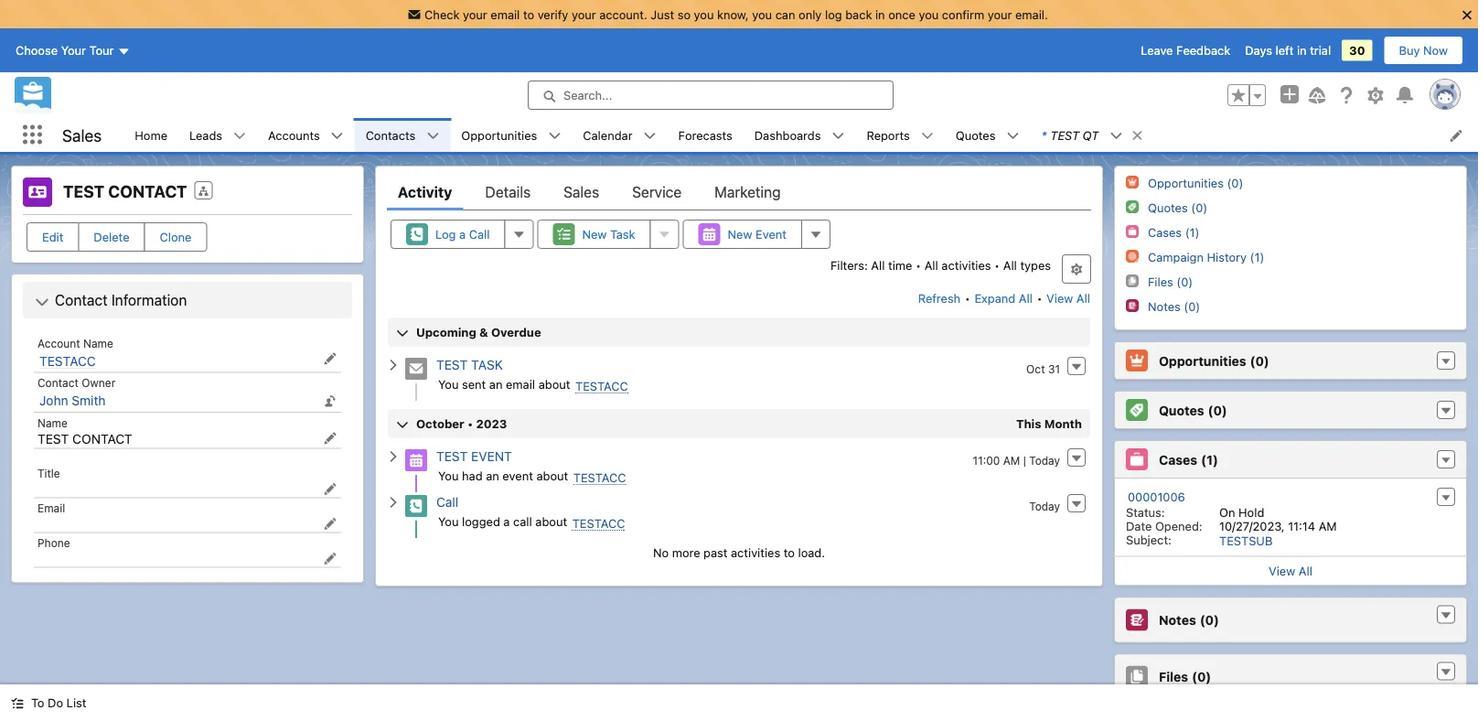 Task type: describe. For each thing, give the bounding box(es) containing it.
leave
[[1141, 44, 1174, 57]]

1 vertical spatial test contact
[[38, 431, 132, 446]]

event image
[[405, 450, 427, 471]]

leave feedback link
[[1141, 44, 1231, 57]]

11:00
[[973, 454, 1001, 467]]

smith
[[72, 393, 106, 408]]

2 today from the top
[[1030, 500, 1061, 512]]

(0) for notes (0)
[[1200, 613, 1220, 628]]

about for test event
[[537, 469, 568, 482]]

leads
[[189, 128, 222, 142]]

history (1)
[[1208, 250, 1265, 264]]

upcoming
[[416, 325, 477, 339]]

3 you from the left
[[919, 7, 939, 21]]

task
[[471, 358, 503, 373]]

oct 31
[[1027, 362, 1061, 375]]

call link
[[437, 495, 459, 510]]

call inside button
[[469, 227, 490, 241]]

all down 11:14
[[1299, 564, 1313, 578]]

reports list item
[[856, 118, 945, 152]]

email.
[[1016, 7, 1049, 21]]

can
[[776, 7, 796, 21]]

cases image for cases (1)
[[1127, 225, 1139, 238]]

all left types at the top right of the page
[[1004, 258, 1017, 272]]

opportunities for opportunities
[[462, 128, 537, 142]]

text default image inside dashboards list item
[[832, 130, 845, 142]]

test right contact "icon"
[[63, 182, 104, 201]]

new for new event
[[728, 227, 753, 241]]

0 vertical spatial contact
[[108, 182, 187, 201]]

campaign history (1)
[[1148, 250, 1265, 264]]

call
[[513, 514, 532, 528]]

1 vertical spatial contact
[[72, 431, 132, 446]]

buy
[[1400, 44, 1421, 57]]

11:14
[[1289, 519, 1316, 533]]

trial
[[1311, 44, 1332, 57]]

am inside 10/27/2023, 11:14 am subject:
[[1319, 519, 1338, 533]]

testacc link for you had an event about testacc
[[574, 470, 626, 485]]

calendar
[[583, 128, 633, 142]]

test right *
[[1051, 128, 1080, 142]]

no
[[653, 545, 669, 559]]

back
[[846, 7, 872, 21]]

leads list item
[[178, 118, 257, 152]]

search...
[[564, 88, 613, 102]]

upcoming & overdue
[[416, 325, 541, 339]]

notes (0)
[[1159, 613, 1220, 628]]

information
[[111, 291, 187, 309]]

only
[[799, 7, 822, 21]]

quotes (0)
[[1159, 402, 1228, 418]]

notes
[[1159, 613, 1197, 628]]

about inside you sent an email about testacc
[[539, 377, 571, 391]]

quotes (0) link
[[1148, 200, 1208, 215]]

quotes list item
[[945, 118, 1031, 152]]

a inside you logged a call about testacc
[[504, 514, 510, 528]]

new for new task
[[582, 227, 607, 241]]

cases (1)
[[1148, 225, 1200, 239]]

1 today from the top
[[1030, 454, 1061, 467]]

event
[[471, 449, 512, 464]]

service
[[632, 183, 682, 201]]

calendar list item
[[572, 118, 668, 152]]

campaign history (1) link
[[1148, 250, 1265, 264]]

left
[[1276, 44, 1294, 57]]

3 your from the left
[[988, 7, 1013, 21]]

1 your from the left
[[463, 7, 488, 21]]

files (0)
[[1159, 669, 1212, 684]]

opportunities image
[[1127, 350, 1148, 372]]

dashboards list item
[[744, 118, 856, 152]]

buy now
[[1400, 44, 1449, 57]]

tab list containing activity
[[387, 174, 1092, 210]]

1 vertical spatial call
[[437, 495, 459, 510]]

testacc for you logged a call about testacc
[[573, 516, 626, 530]]

1 vertical spatial to
[[784, 545, 795, 559]]

edit button
[[27, 222, 79, 252]]

1 vertical spatial in
[[1298, 44, 1307, 57]]

2023
[[476, 417, 507, 431]]

testacc for you sent an email about testacc
[[576, 379, 629, 393]]

text default image inside leads list item
[[233, 130, 246, 142]]

0 horizontal spatial view all link
[[1046, 284, 1092, 313]]

past
[[704, 545, 728, 559]]

refresh • expand all • view all
[[918, 291, 1091, 305]]

all left notes "image"
[[1077, 291, 1091, 305]]

edit account name image
[[324, 352, 337, 365]]

leave feedback
[[1141, 44, 1231, 57]]

opportunities image
[[1127, 176, 1139, 189]]

about for call
[[536, 514, 568, 528]]

new task button
[[538, 220, 651, 249]]

cases (1) link
[[1148, 225, 1200, 240]]

• left expand
[[965, 291, 971, 305]]

edit title image
[[324, 483, 337, 496]]

2 your from the left
[[572, 7, 596, 21]]

owner
[[82, 377, 115, 389]]

search... button
[[528, 81, 894, 110]]

so
[[678, 7, 691, 21]]

|
[[1024, 454, 1027, 467]]

opportunities (0)
[[1148, 176, 1244, 189]]

overdue
[[491, 325, 541, 339]]

service link
[[632, 174, 682, 210]]

verify
[[538, 7, 569, 21]]

oct
[[1027, 362, 1046, 375]]

john smith link
[[39, 393, 106, 409]]

test up had
[[437, 449, 468, 464]]

text default image inside calendar "list item"
[[644, 130, 657, 142]]

on hold date opened:
[[1127, 505, 1265, 533]]

notes (0)
[[1148, 299, 1201, 313]]

home link
[[124, 118, 178, 152]]

quotes for quotes
[[956, 128, 996, 142]]

delete
[[94, 230, 130, 244]]

campaign history image
[[1127, 250, 1139, 263]]

11:00 am | today
[[973, 454, 1061, 467]]

event
[[503, 469, 533, 482]]

expand
[[975, 291, 1016, 305]]

text default image inside the to do list button
[[11, 697, 24, 710]]

quotes image
[[1127, 200, 1139, 213]]

all left time
[[872, 258, 885, 272]]

this
[[1017, 417, 1042, 431]]

details
[[485, 183, 531, 201]]

opportunities (0)
[[1159, 353, 1270, 368]]

account name
[[38, 337, 113, 350]]

1 horizontal spatial name
[[83, 337, 113, 350]]

log
[[436, 227, 456, 241]]

check
[[425, 7, 460, 21]]

• left 2023
[[468, 417, 473, 431]]

edit
[[42, 230, 63, 244]]

clone button
[[144, 222, 207, 252]]

email image
[[405, 358, 427, 380]]

0 vertical spatial am
[[1004, 454, 1021, 467]]

test task link
[[437, 358, 503, 373]]

feedback
[[1177, 44, 1231, 57]]

files (0)
[[1148, 275, 1194, 288]]

logged call image
[[405, 495, 427, 517]]

time
[[889, 258, 913, 272]]

quotes (0)
[[1148, 200, 1208, 214]]

contact owner
[[38, 377, 115, 389]]

no more past activities to load. status
[[387, 545, 1092, 559]]

contacts link
[[355, 118, 427, 152]]



Task type: vqa. For each thing, say whether or not it's contained in the screenshot.
1st Select... button
no



Task type: locate. For each thing, give the bounding box(es) containing it.
edit email image
[[324, 517, 337, 530]]

text default image inside quotes list item
[[1007, 130, 1020, 142]]

0 vertical spatial call
[[469, 227, 490, 241]]

email right sent
[[506, 377, 535, 391]]

an for sent
[[489, 377, 503, 391]]

john smith
[[39, 393, 106, 408]]

0 vertical spatial view
[[1047, 291, 1074, 305]]

activities right "past"
[[731, 545, 781, 559]]

email left 'verify'
[[491, 7, 520, 21]]

event
[[756, 227, 787, 241]]

test
[[1051, 128, 1080, 142], [63, 182, 104, 201], [437, 358, 468, 373], [38, 431, 69, 446], [437, 449, 468, 464]]

a inside button
[[459, 227, 466, 241]]

you right the once
[[919, 7, 939, 21]]

2 horizontal spatial you
[[919, 7, 939, 21]]

campaign
[[1148, 250, 1204, 264]]

1 horizontal spatial opportunities
[[1159, 353, 1247, 368]]

about inside you logged a call about testacc
[[536, 514, 568, 528]]

cases
[[1159, 452, 1198, 467]]

1 horizontal spatial view
[[1269, 564, 1296, 578]]

0 vertical spatial activities
[[942, 258, 992, 272]]

today right |
[[1030, 454, 1061, 467]]

quotes for quotes (0)
[[1159, 402, 1205, 418]]

log
[[825, 7, 842, 21]]

31
[[1049, 362, 1061, 375]]

0 horizontal spatial opportunities
[[462, 128, 537, 142]]

1 vertical spatial quotes
[[1159, 402, 1205, 418]]

activities
[[942, 258, 992, 272], [731, 545, 781, 559]]

account.
[[600, 7, 648, 21]]

0 horizontal spatial sales
[[62, 125, 102, 145]]

1 vertical spatial an
[[486, 469, 499, 482]]

you inside you logged a call about testacc
[[438, 514, 459, 528]]

test contact up delete
[[63, 182, 187, 201]]

october
[[416, 417, 465, 431]]

1 vertical spatial contact
[[38, 377, 79, 389]]

refresh button
[[918, 284, 962, 313]]

00001006 link
[[1128, 490, 1186, 504]]

opportunities
[[462, 128, 537, 142], [1159, 353, 1247, 368]]

marketing link
[[715, 174, 781, 210]]

files
[[1159, 669, 1189, 684]]

test task
[[437, 358, 503, 373]]

on
[[1220, 505, 1236, 519]]

text default image inside contacts list item
[[427, 130, 440, 142]]

0 vertical spatial you
[[438, 377, 459, 391]]

testacc inside you had an event about testacc
[[574, 470, 626, 484]]

0 horizontal spatial name
[[38, 416, 68, 429]]

test contact down smith
[[38, 431, 132, 446]]

an inside you sent an email about testacc
[[489, 377, 503, 391]]

0 horizontal spatial new
[[582, 227, 607, 241]]

name down john
[[38, 416, 68, 429]]

0 vertical spatial email
[[491, 7, 520, 21]]

forecasts link
[[668, 118, 744, 152]]

you right so
[[694, 7, 714, 21]]

test up title
[[38, 431, 69, 446]]

text default image
[[1131, 129, 1144, 142], [548, 130, 561, 142], [644, 130, 657, 142], [832, 130, 845, 142], [921, 130, 934, 142], [1110, 130, 1123, 142], [387, 359, 400, 372], [1440, 405, 1453, 417], [387, 450, 400, 463], [1440, 609, 1453, 622], [11, 697, 24, 710]]

opportunities up details
[[462, 128, 537, 142]]

0 vertical spatial today
[[1030, 454, 1061, 467]]

about down overdue
[[539, 377, 571, 391]]

name
[[83, 337, 113, 350], [38, 416, 68, 429]]

about right the event
[[537, 469, 568, 482]]

text default image inside opportunities list item
[[548, 130, 561, 142]]

1 horizontal spatial sales
[[564, 183, 600, 201]]

to do list
[[31, 696, 86, 710]]

accounts list item
[[257, 118, 355, 152]]

1 horizontal spatial in
[[1298, 44, 1307, 57]]

email inside you sent an email about testacc
[[506, 377, 535, 391]]

today
[[1030, 454, 1061, 467], [1030, 500, 1061, 512]]

you inside you sent an email about testacc
[[438, 377, 459, 391]]

1 horizontal spatial am
[[1319, 519, 1338, 533]]

1 horizontal spatial activities
[[942, 258, 992, 272]]

days left in trial
[[1246, 44, 1332, 57]]

1 vertical spatial view
[[1269, 564, 1296, 578]]

your
[[61, 44, 86, 57]]

files (0) link
[[1148, 275, 1194, 289]]

0 vertical spatial quotes
[[956, 128, 996, 142]]

now
[[1424, 44, 1449, 57]]

(0) for quotes (0)
[[1209, 402, 1228, 418]]

• up expand
[[995, 258, 1000, 272]]

0 horizontal spatial quotes
[[956, 128, 996, 142]]

date
[[1127, 519, 1152, 533]]

1 horizontal spatial your
[[572, 7, 596, 21]]

cases image for cases
[[1127, 448, 1148, 470]]

1 horizontal spatial call
[[469, 227, 490, 241]]

phone
[[38, 537, 70, 550]]

test event
[[437, 449, 512, 464]]

contact down smith
[[72, 431, 132, 446]]

call right logged call image
[[437, 495, 459, 510]]

1 vertical spatial opportunities
[[1159, 353, 1247, 368]]

contacts list item
[[355, 118, 451, 152]]

you down the call link
[[438, 514, 459, 528]]

2 you from the left
[[752, 7, 772, 21]]

tour
[[89, 44, 114, 57]]

3 you from the top
[[438, 514, 459, 528]]

1 you from the top
[[438, 377, 459, 391]]

0 vertical spatial cases image
[[1127, 225, 1139, 238]]

test contact
[[63, 182, 187, 201], [38, 431, 132, 446]]

you left sent
[[438, 377, 459, 391]]

had
[[462, 469, 483, 482]]

1 vertical spatial am
[[1319, 519, 1338, 533]]

(1)
[[1202, 452, 1219, 467]]

1 vertical spatial cases image
[[1127, 448, 1148, 470]]

10/27/2023,
[[1220, 519, 1285, 533]]

edit phone image
[[324, 552, 337, 565]]

1 vertical spatial today
[[1030, 500, 1061, 512]]

you had an event about testacc
[[438, 469, 626, 484]]

a right the log
[[459, 227, 466, 241]]

1 vertical spatial a
[[504, 514, 510, 528]]

0 vertical spatial view all link
[[1046, 284, 1092, 313]]

new left event
[[728, 227, 753, 241]]

contact image
[[23, 178, 52, 207]]

view down types at the top right of the page
[[1047, 291, 1074, 305]]

cases image
[[1127, 225, 1139, 238], [1127, 448, 1148, 470]]

contact inside dropdown button
[[55, 291, 108, 309]]

2 new from the left
[[728, 227, 753, 241]]

2 you from the top
[[438, 469, 459, 482]]

reports
[[867, 128, 910, 142]]

month
[[1045, 417, 1083, 431]]

email
[[491, 7, 520, 21], [506, 377, 535, 391]]

opportunities inside "link"
[[462, 128, 537, 142]]

(0) for files (0)
[[1192, 669, 1212, 684]]

view
[[1047, 291, 1074, 305], [1269, 564, 1296, 578]]

1 vertical spatial email
[[506, 377, 535, 391]]

1 you from the left
[[694, 7, 714, 21]]

new task
[[582, 227, 636, 241]]

an inside you had an event about testacc
[[486, 469, 499, 482]]

2 horizontal spatial your
[[988, 7, 1013, 21]]

list item containing *
[[1031, 118, 1152, 152]]

0 vertical spatial name
[[83, 337, 113, 350]]

0 vertical spatial an
[[489, 377, 503, 391]]

1 cases image from the top
[[1127, 225, 1139, 238]]

marketing
[[715, 183, 781, 201]]

new left task
[[582, 227, 607, 241]]

test up sent
[[437, 358, 468, 373]]

this month
[[1017, 417, 1083, 431]]

in right back
[[876, 7, 885, 21]]

notes image
[[1127, 299, 1139, 312]]

contact up account name
[[55, 291, 108, 309]]

list
[[124, 118, 1479, 152]]

all right time
[[925, 258, 939, 272]]

1 vertical spatial name
[[38, 416, 68, 429]]

testacc inside you logged a call about testacc
[[573, 516, 626, 530]]

you logged a call about testacc
[[438, 514, 626, 530]]

all right expand
[[1019, 291, 1033, 305]]

you
[[438, 377, 459, 391], [438, 469, 459, 482], [438, 514, 459, 528]]

sales inside tab list
[[564, 183, 600, 201]]

check your email to verify your account. just so you know, you can only log back in once you confirm your email.
[[425, 7, 1049, 21]]

view all link down types at the top right of the page
[[1046, 284, 1092, 313]]

opportunities for opportunities (0)
[[1159, 353, 1247, 368]]

confirm
[[942, 7, 985, 21]]

once
[[889, 7, 916, 21]]

days
[[1246, 44, 1273, 57]]

in right left
[[1298, 44, 1307, 57]]

quotes image
[[1127, 399, 1148, 421]]

view all link down 11:14
[[1116, 556, 1467, 585]]

contact for contact information
[[55, 291, 108, 309]]

opportunities up quotes (0)
[[1159, 353, 1247, 368]]

quotes inside list item
[[956, 128, 996, 142]]

1 vertical spatial view all link
[[1116, 556, 1467, 585]]

your left email.
[[988, 7, 1013, 21]]

to
[[31, 696, 44, 710]]

2 vertical spatial you
[[438, 514, 459, 528]]

logged
[[462, 514, 500, 528]]

text default image inside contact information dropdown button
[[35, 295, 49, 310]]

an for had
[[486, 469, 499, 482]]

activities up refresh
[[942, 258, 992, 272]]

you inside you had an event about testacc
[[438, 469, 459, 482]]

am right 11:14
[[1319, 519, 1338, 533]]

testacc link for you logged a call about testacc
[[573, 516, 626, 531]]

notes (0) link
[[1148, 299, 1201, 314]]

your right check
[[463, 7, 488, 21]]

contact up john
[[38, 377, 79, 389]]

sales up new task "button"
[[564, 183, 600, 201]]

today down '11:00 am | today'
[[1030, 500, 1061, 512]]

00001006 element
[[1116, 486, 1467, 550]]

log a call button
[[391, 220, 506, 249]]

2 vertical spatial about
[[536, 514, 568, 528]]

view down 11:14
[[1269, 564, 1296, 578]]

call right the log
[[469, 227, 490, 241]]

(0) for opportunities (0)
[[1251, 353, 1270, 368]]

you left had
[[438, 469, 459, 482]]

quotes left *
[[956, 128, 996, 142]]

• down types at the top right of the page
[[1037, 291, 1043, 305]]

a left call
[[504, 514, 510, 528]]

buy now button
[[1384, 36, 1464, 65]]

0 vertical spatial about
[[539, 377, 571, 391]]

1 horizontal spatial you
[[752, 7, 772, 21]]

reports link
[[856, 118, 921, 152]]

tab list
[[387, 174, 1092, 210]]

text default image inside accounts list item
[[331, 130, 344, 142]]

0 horizontal spatial a
[[459, 227, 466, 241]]

testacc link for you sent an email about testacc
[[576, 379, 629, 393]]

about inside you had an event about testacc
[[537, 469, 568, 482]]

do
[[48, 696, 63, 710]]

group
[[1228, 84, 1267, 106]]

0 vertical spatial a
[[459, 227, 466, 241]]

1 horizontal spatial to
[[784, 545, 795, 559]]

1 horizontal spatial new
[[728, 227, 753, 241]]

choose your tour button
[[15, 36, 131, 65]]

subject:
[[1127, 533, 1172, 546]]

expand all button
[[974, 284, 1034, 313]]

details link
[[485, 174, 531, 210]]

dashboards
[[755, 128, 821, 142]]

1 vertical spatial about
[[537, 469, 568, 482]]

0 vertical spatial to
[[523, 7, 535, 21]]

2 cases image from the top
[[1127, 448, 1148, 470]]

0 horizontal spatial you
[[694, 7, 714, 21]]

0 vertical spatial in
[[876, 7, 885, 21]]

your
[[463, 7, 488, 21], [572, 7, 596, 21], [988, 7, 1013, 21]]

choose your tour
[[16, 44, 114, 57]]

0 vertical spatial contact
[[55, 291, 108, 309]]

an down event
[[486, 469, 499, 482]]

you left the can
[[752, 7, 772, 21]]

0 horizontal spatial am
[[1004, 454, 1021, 467]]

1 horizontal spatial view all link
[[1116, 556, 1467, 585]]

10/27/2023, 11:14 am subject:
[[1127, 519, 1338, 546]]

to do list button
[[0, 685, 97, 721]]

an down task
[[489, 377, 503, 391]]

contacts
[[366, 128, 416, 142]]

files image
[[1127, 275, 1139, 287]]

0 horizontal spatial your
[[463, 7, 488, 21]]

list containing home
[[124, 118, 1479, 152]]

an
[[489, 377, 503, 391], [486, 469, 499, 482]]

text default image
[[233, 130, 246, 142], [331, 130, 344, 142], [427, 130, 440, 142], [1007, 130, 1020, 142], [35, 295, 49, 310], [387, 496, 400, 509], [1440, 666, 1453, 679]]

october  •  2023
[[416, 417, 507, 431]]

1 horizontal spatial quotes
[[1159, 402, 1205, 418]]

list item
[[1031, 118, 1152, 152]]

am left |
[[1004, 454, 1021, 467]]

load.
[[798, 545, 826, 559]]

about right call
[[536, 514, 568, 528]]

0 vertical spatial opportunities
[[462, 128, 537, 142]]

to left 'verify'
[[523, 7, 535, 21]]

quotes right quotes icon
[[1159, 402, 1205, 418]]

testacc for you had an event about testacc
[[574, 470, 626, 484]]

filters:
[[831, 258, 868, 272]]

edit name image
[[324, 432, 337, 445]]

title
[[38, 467, 60, 480]]

1 horizontal spatial a
[[504, 514, 510, 528]]

you for call
[[438, 514, 459, 528]]

0 vertical spatial test contact
[[63, 182, 187, 201]]

contact for contact owner
[[38, 377, 79, 389]]

text default image inside reports list item
[[921, 130, 934, 142]]

name right account
[[83, 337, 113, 350]]

0 horizontal spatial call
[[437, 495, 459, 510]]

new inside "button"
[[582, 227, 607, 241]]

sales left home 'link' at left top
[[62, 125, 102, 145]]

0 horizontal spatial activities
[[731, 545, 781, 559]]

0 vertical spatial sales
[[62, 125, 102, 145]]

forecasts
[[679, 128, 733, 142]]

0 horizontal spatial to
[[523, 7, 535, 21]]

log a call
[[436, 227, 490, 241]]

testacc inside you sent an email about testacc
[[576, 379, 629, 393]]

opportunities list item
[[451, 118, 572, 152]]

• right time
[[916, 258, 922, 272]]

1 vertical spatial sales
[[564, 183, 600, 201]]

cases image up campaign history image
[[1127, 225, 1139, 238]]

1 vertical spatial you
[[438, 469, 459, 482]]

you for test event
[[438, 469, 459, 482]]

your right 'verify'
[[572, 7, 596, 21]]

1 vertical spatial activities
[[731, 545, 781, 559]]

just
[[651, 7, 675, 21]]

0 horizontal spatial view
[[1047, 291, 1074, 305]]

cases image left cases
[[1127, 448, 1148, 470]]

account
[[38, 337, 80, 350]]

refresh
[[918, 291, 961, 305]]

contact up clone button
[[108, 182, 187, 201]]

1 new from the left
[[582, 227, 607, 241]]

filters: all time • all activities • all types
[[831, 258, 1051, 272]]

to left load.
[[784, 545, 795, 559]]

0 horizontal spatial in
[[876, 7, 885, 21]]

new inside button
[[728, 227, 753, 241]]

list
[[66, 696, 86, 710]]



